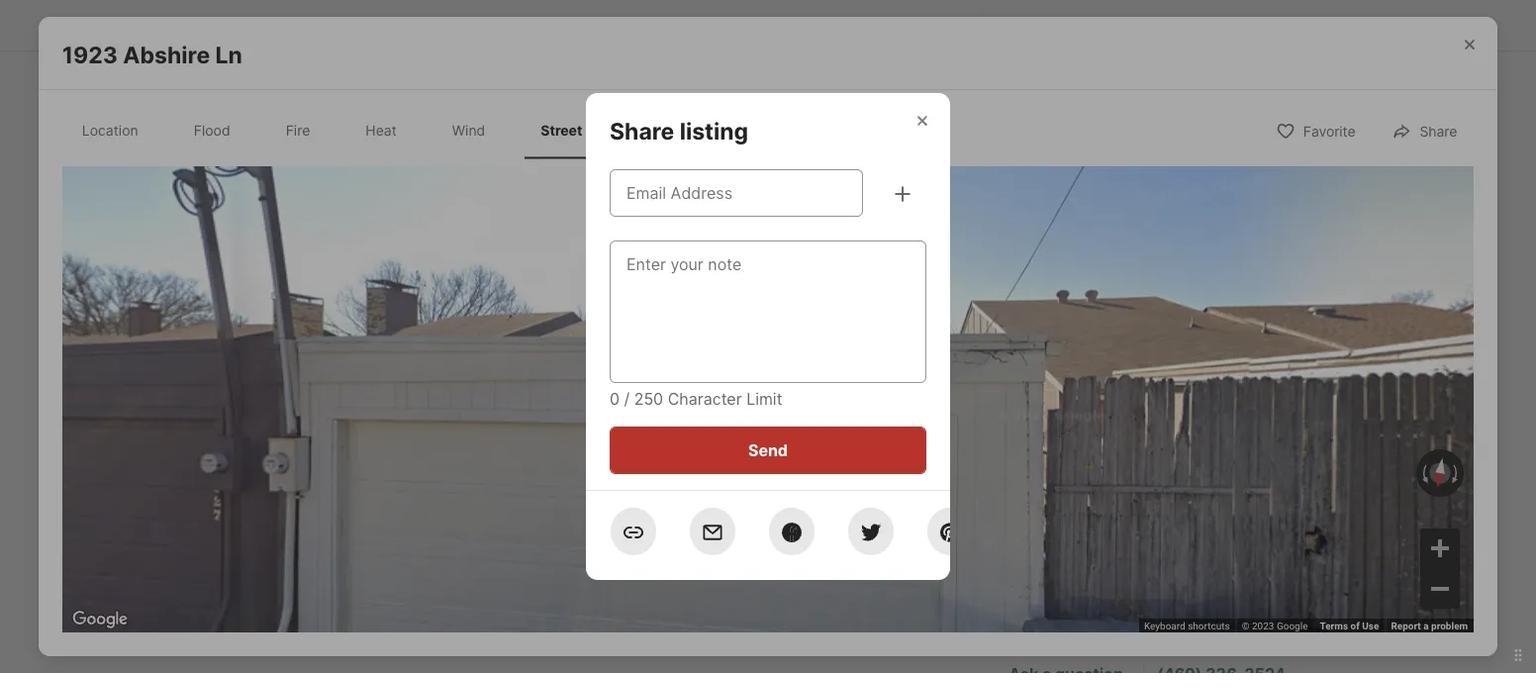 Task type: locate. For each thing, give the bounding box(es) containing it.
tax
[[683, 18, 704, 35]]

1 a from the left
[[1417, 621, 1423, 632]]

sale
[[287, 265, 321, 282]]

google image
[[67, 607, 132, 633], [67, 607, 132, 633]]

tab list containing location
[[62, 102, 656, 159]]

0 horizontal spatial a
[[1417, 621, 1423, 632]]

price drop list price was lowered by $5k. tour it before it's gone!
[[295, 459, 701, 506]]

about
[[238, 628, 306, 656]]

0 horizontal spatial street
[[298, 195, 339, 212]]

menu bar
[[1298, 177, 1465, 216]]

favorite button for wind
[[1260, 110, 1373, 151]]

1 horizontal spatial •
[[457, 526, 466, 545]]

flood tab
[[178, 106, 246, 155]]

1 vertical spatial 1923
[[238, 302, 276, 321]]

abshire down sale
[[280, 302, 341, 321]]

1923 up location
[[62, 41, 118, 68]]

street view inside tab
[[541, 122, 620, 139]]

1923 inside 1923 abshire ln element
[[62, 41, 118, 68]]

x-out
[[1138, 17, 1176, 34]]

1 horizontal spatial share button
[[1376, 110, 1475, 151]]

details
[[550, 18, 593, 35]]

1 vertical spatial home
[[359, 628, 422, 656]]

1 vertical spatial tab list
[[62, 102, 656, 159]]

0 vertical spatial ln
[[215, 41, 242, 68]]

1 horizontal spatial tour
[[1031, 427, 1057, 442]]

2 horizontal spatial •
[[549, 526, 558, 545]]

1 horizontal spatial tour
[[1166, 490, 1198, 510]]

1 horizontal spatial home
[[1125, 263, 1188, 291]]

2 terms of use from the left
[[1321, 621, 1380, 632]]

•
[[366, 526, 375, 545], [457, 526, 466, 545], [549, 526, 558, 545]]

oct
[[1034, 362, 1059, 376], [1132, 362, 1157, 376], [1230, 362, 1255, 376]]

oct down the 29
[[1230, 362, 1255, 376]]

0 horizontal spatial share
[[610, 117, 675, 145]]

0 vertical spatial view
[[586, 122, 620, 139]]

2 , from the left
[[417, 302, 421, 321]]

pm right 8:00 at the left of the page
[[516, 527, 540, 546]]

• left 8:00 at the left of the page
[[457, 526, 466, 545]]

0 vertical spatial map
[[1315, 186, 1351, 207]]

terms of use link
[[1314, 621, 1373, 632], [1321, 621, 1380, 632]]

29
[[1224, 325, 1261, 360]]

keyboard
[[1145, 621, 1186, 632]]

3 1923 abshire ln, dallas, tx 75228 image from the left
[[1040, 0, 1299, 240]]

1 vertical spatial favorite button
[[1260, 110, 1373, 151]]

2 horizontal spatial pm
[[516, 527, 540, 546]]

street up for sale - active
[[298, 195, 339, 212]]

, left dallas
[[363, 302, 368, 321]]

feed link
[[260, 15, 333, 39]]

oct down the 27
[[1034, 362, 1059, 376]]

0 horizontal spatial 1923
[[62, 41, 118, 68]]

2 horizontal spatial 1923 abshire ln, dallas, tx 75228 image
[[1040, 0, 1299, 240]]

times
[[611, 527, 654, 546]]

this
[[1077, 263, 1120, 291], [311, 628, 354, 656]]

home
[[1125, 263, 1188, 291], [359, 628, 422, 656]]

, left tx
[[417, 302, 421, 321]]

view inside street view button
[[342, 195, 376, 212]]

abshire for 1923 abshire ln , dallas , tx 75228
[[280, 302, 341, 321]]

ln down the active link
[[344, 302, 363, 321]]

street right wind
[[541, 122, 583, 139]]

0 horizontal spatial street view
[[298, 195, 376, 212]]

schedule tour button
[[989, 476, 1299, 524]]

fire tab
[[270, 106, 326, 155]]

0 horizontal spatial ,
[[363, 302, 368, 321]]

satellite button
[[1367, 177, 1465, 216]]

1 horizontal spatial ,
[[417, 302, 421, 321]]

share listing dialog
[[0, 17, 1537, 666], [586, 93, 974, 580]]

0 horizontal spatial home
[[359, 628, 422, 656]]

2 report from the left
[[1392, 621, 1422, 632]]

22 photos button
[[1155, 184, 1283, 224]]

1 of from the left
[[1345, 621, 1354, 632]]

1 horizontal spatial a
[[1424, 621, 1430, 632]]

report for report a problem
[[1392, 621, 1422, 632]]

go
[[989, 263, 1021, 291]]

© 2023 google
[[1242, 621, 1309, 632]]

sale
[[639, 18, 667, 35]]

27
[[1029, 325, 1064, 360]]

active
[[335, 265, 385, 282]]

0 horizontal spatial tour
[[1026, 263, 1072, 291]]

report
[[1385, 621, 1415, 632], [1392, 621, 1422, 632]]

sq ft
[[687, 378, 726, 398]]

street view
[[541, 122, 620, 139], [298, 195, 376, 212]]

share button right out
[[1201, 4, 1299, 45]]

• left more
[[549, 526, 558, 545]]

est.
[[238, 380, 262, 397]]

limit
[[747, 389, 783, 409]]

0 vertical spatial street
[[541, 122, 583, 139]]

1 horizontal spatial favorite
[[1304, 123, 1356, 140]]

property details
[[489, 18, 593, 35]]

view inside street view tab
[[586, 122, 620, 139]]

2 1923 abshire ln, dallas, tx 75228 image from the left
[[772, 0, 1032, 240]]

0 horizontal spatial this
[[311, 628, 354, 656]]

1923 abshire ln, dallas, tx 75228 image
[[238, 0, 765, 240], [772, 0, 1032, 240], [1040, 0, 1299, 240]]

0 vertical spatial favorite
[[1017, 17, 1069, 34]]

1923 down for
[[238, 302, 276, 321]]

$5k.
[[489, 486, 524, 506]]

2 use from the left
[[1363, 621, 1380, 632]]

map left the data
[[1227, 621, 1246, 632]]

share listing element
[[610, 93, 773, 145]]

1 horizontal spatial abshire
[[280, 302, 341, 321]]

1 vertical spatial view
[[342, 195, 376, 212]]

start an offer button
[[989, 587, 1299, 635]]

0 horizontal spatial 1923 abshire ln, dallas, tx 75228 image
[[238, 0, 765, 240]]

overview
[[378, 18, 443, 35]]

1923
[[62, 41, 118, 68], [238, 302, 276, 321]]

0 vertical spatial 1923
[[62, 41, 118, 68]]

1 use from the left
[[1356, 621, 1373, 632]]

sale & tax history tab
[[616, 3, 775, 51]]

tab list
[[238, 0, 889, 51], [62, 102, 656, 159]]

favorite
[[1017, 17, 1069, 34], [1304, 123, 1356, 140]]

list box
[[989, 409, 1299, 460]]

oct for 28
[[1132, 362, 1157, 376]]

share inside "share listing" element
[[610, 117, 675, 145]]

1 horizontal spatial street view
[[541, 122, 620, 139]]

ln up flood
[[215, 41, 242, 68]]

1 vertical spatial street
[[298, 195, 339, 212]]

oct inside sunday 29 oct
[[1230, 362, 1255, 376]]

tour
[[1031, 427, 1057, 442], [1174, 427, 1199, 442], [528, 486, 562, 506]]

1 horizontal spatial this
[[1077, 263, 1120, 291]]

1 horizontal spatial favorite button
[[1260, 110, 1373, 151]]

0 vertical spatial share button
[[1201, 4, 1299, 45]]

0 horizontal spatial favorite button
[[972, 4, 1086, 45]]

• left 7:00
[[366, 526, 375, 545]]

1 vertical spatial street view
[[298, 195, 376, 212]]

$1,650
[[266, 380, 310, 397]]

0
[[610, 389, 620, 409]]

0 horizontal spatial ln
[[215, 41, 242, 68]]

sunday
[[1218, 308, 1267, 323]]

0 horizontal spatial oct
[[1034, 362, 1059, 376]]

0 horizontal spatial view
[[342, 195, 376, 212]]

3 • from the left
[[549, 526, 558, 545]]

0 horizontal spatial tour
[[528, 486, 562, 506]]

street view inside button
[[298, 195, 376, 212]]

1 horizontal spatial ln
[[344, 302, 363, 321]]

tour left in on the right bottom of page
[[1031, 427, 1057, 442]]

tour for schedule
[[1166, 490, 1198, 510]]

1923 for 1923 abshire ln
[[62, 41, 118, 68]]

tour left it
[[528, 486, 562, 506]]

2 horizontal spatial oct
[[1230, 362, 1255, 376]]

this up saturday
[[1077, 263, 1120, 291]]

google
[[1277, 621, 1309, 632]]

0 vertical spatial favorite button
[[972, 4, 1086, 45]]

pm right 7:00
[[423, 527, 448, 546]]

1 horizontal spatial view
[[586, 122, 620, 139]]

0 horizontal spatial map
[[1227, 621, 1246, 632]]

0 horizontal spatial abshire
[[123, 41, 210, 68]]

list
[[295, 486, 322, 506]]

pm right 6:00
[[333, 527, 357, 546]]

ln for 1923 abshire ln
[[215, 41, 242, 68]]

0 horizontal spatial pm
[[333, 527, 357, 546]]

tour up friday
[[1026, 263, 1072, 291]]

1923 for 1923 abshire ln , dallas , tx 75228
[[238, 302, 276, 321]]

heat tab
[[350, 106, 413, 155]]

1 horizontal spatial pm
[[423, 527, 448, 546]]

report a map error link
[[1385, 621, 1469, 632]]

0 vertical spatial street view
[[541, 122, 620, 139]]

/mo
[[310, 380, 335, 397]]

tour inside tour via video chat option
[[1174, 427, 1199, 442]]

tour for tour via video chat
[[1174, 427, 1199, 442]]

map region
[[0, 159, 1537, 666]]

map left satellite
[[1315, 186, 1351, 207]]

3 oct from the left
[[1230, 362, 1255, 376]]

3 pm from the left
[[516, 527, 540, 546]]

1 vertical spatial abshire
[[280, 302, 341, 321]]

use for 2nd the terms of use "link" from the right
[[1356, 621, 1373, 632]]

a for map
[[1417, 621, 1423, 632]]

2 oct from the left
[[1132, 362, 1157, 376]]

ln
[[215, 41, 242, 68], [344, 302, 363, 321]]

x-out button
[[1094, 4, 1193, 45]]

this right about
[[311, 628, 354, 656]]

of
[[1345, 621, 1354, 632], [1351, 621, 1360, 632]]

tour inside "tour in person" option
[[1031, 427, 1057, 442]]

offer
[[1158, 601, 1195, 620]]

map
[[1425, 621, 1445, 632]]

2 terms of use link from the left
[[1321, 621, 1380, 632]]

map inside popup button
[[1315, 186, 1351, 207]]

1 report from the left
[[1385, 621, 1415, 632]]

ft
[[711, 378, 726, 398]]

1 vertical spatial ln
[[344, 302, 363, 321]]

tour right schedule
[[1166, 490, 1198, 510]]

1 vertical spatial map
[[1227, 621, 1246, 632]]

0 horizontal spatial •
[[366, 526, 375, 545]]

for sale - active
[[255, 265, 385, 282]]

0 horizontal spatial favorite
[[1017, 17, 1069, 34]]

©
[[1242, 621, 1250, 632]]

problem
[[1432, 621, 1469, 632]]

keyboard shortcuts
[[1145, 621, 1231, 632]]

1 oct from the left
[[1034, 362, 1059, 376]]

0 vertical spatial this
[[1077, 263, 1120, 291]]

1 horizontal spatial map
[[1315, 186, 1351, 207]]

1 vertical spatial share button
[[1376, 110, 1475, 151]]

2 horizontal spatial tour
[[1174, 427, 1199, 442]]

2 a from the left
[[1424, 621, 1430, 632]]

property details tab
[[466, 3, 616, 51]]

a
[[1417, 621, 1423, 632], [1424, 621, 1430, 632]]

1 horizontal spatial 1923
[[238, 302, 276, 321]]

oct inside friday 27 oct
[[1034, 362, 1059, 376]]

1 horizontal spatial 1923 abshire ln, dallas, tx 75228 image
[[772, 0, 1032, 240]]

None button
[[1001, 296, 1091, 389], [1099, 297, 1189, 388], [1197, 297, 1287, 388], [1001, 296, 1091, 389], [1099, 297, 1189, 388], [1197, 297, 1287, 388]]

abshire up flood
[[123, 41, 210, 68]]

tour left via
[[1174, 427, 1199, 442]]

tour inside "button"
[[1166, 490, 1198, 510]]

schedule tour
[[1091, 490, 1198, 510]]

lowered
[[403, 486, 462, 506]]

0 vertical spatial abshire
[[123, 41, 210, 68]]

1 vertical spatial tour
[[1166, 490, 1198, 510]]

for
[[255, 265, 283, 282]]

0 vertical spatial tab list
[[238, 0, 889, 51]]

oct down the 28
[[1132, 362, 1157, 376]]

person
[[1073, 427, 1114, 442]]

tour inside price drop list price was lowered by $5k. tour it before it's gone!
[[528, 486, 562, 506]]

oct inside saturday 28 oct
[[1132, 362, 1157, 376]]

send
[[749, 441, 788, 460]]

wind
[[452, 122, 486, 139]]

250
[[634, 389, 664, 409]]

1 horizontal spatial oct
[[1132, 362, 1157, 376]]

street inside tab
[[541, 122, 583, 139]]

0 vertical spatial tour
[[1026, 263, 1072, 291]]

tab list containing feed
[[238, 0, 889, 51]]

share button up satellite
[[1376, 110, 1475, 151]]

more
[[568, 527, 607, 546]]

1 vertical spatial favorite
[[1304, 123, 1356, 140]]

more times link
[[568, 527, 654, 546]]

1 horizontal spatial street
[[541, 122, 583, 139]]

map for map
[[1315, 186, 1351, 207]]



Task type: describe. For each thing, give the bounding box(es) containing it.
price
[[295, 459, 335, 478]]

map for map data ©2023
[[1227, 621, 1246, 632]]

share listing
[[610, 117, 749, 145]]

today: 6:00 pm • 7:00 pm • 8:00 pm • more times
[[238, 526, 654, 546]]

a for problem
[[1424, 621, 1430, 632]]

shortcuts
[[1189, 621, 1231, 632]]

feed
[[300, 18, 333, 35]]

2023
[[1253, 621, 1275, 632]]

2 of from the left
[[1351, 621, 1360, 632]]

1 , from the left
[[363, 302, 368, 321]]

pre-
[[367, 380, 395, 397]]

tour via video chat option
[[1134, 409, 1299, 460]]

share listing dialog containing 1923 abshire ln
[[0, 17, 1537, 666]]

beds
[[507, 378, 545, 397]]

favorite button for schools
[[972, 4, 1086, 45]]

was
[[368, 486, 398, 506]]

today:
[[238, 526, 288, 545]]

/
[[624, 389, 630, 409]]

map entry image
[[827, 263, 959, 395]]

tx
[[426, 302, 446, 321]]

tour via video chat
[[1174, 427, 1281, 442]]

8:00 pm button
[[474, 524, 541, 550]]

it
[[566, 486, 576, 506]]

map data ©2023
[[1227, 621, 1302, 632]]

map button
[[1298, 177, 1367, 216]]

fire
[[286, 122, 310, 139]]

list box containing tour in person
[[989, 409, 1299, 460]]

out
[[1152, 17, 1176, 34]]

in
[[1060, 427, 1071, 442]]

chat
[[1256, 427, 1281, 442]]

tour for tour in person
[[1031, 427, 1057, 442]]

schedule
[[1091, 490, 1163, 510]]

x-
[[1138, 17, 1152, 34]]

22
[[1199, 195, 1217, 212]]

Email Address text field
[[627, 181, 847, 205]]

2 pm from the left
[[423, 527, 448, 546]]

street view button
[[254, 184, 393, 224]]

location
[[82, 122, 138, 139]]

property
[[489, 18, 546, 35]]

1923 abshire ln
[[62, 41, 242, 68]]

$199,500 est. $1,650 /mo get pre-approved
[[238, 348, 460, 397]]

next image
[[1276, 327, 1307, 358]]

0 horizontal spatial share button
[[1201, 4, 1299, 45]]

1 vertical spatial this
[[311, 628, 354, 656]]

share listing dialog containing share listing
[[586, 93, 974, 580]]

listing
[[680, 117, 749, 145]]

1 horizontal spatial share
[[1245, 17, 1282, 34]]

overview tab
[[356, 3, 466, 51]]

©2023
[[1272, 621, 1302, 632]]

0 vertical spatial home
[[1125, 263, 1188, 291]]

abshire for 1923 abshire ln
[[123, 41, 210, 68]]

1 • from the left
[[366, 526, 375, 545]]

heat
[[366, 122, 397, 139]]

before
[[580, 486, 629, 506]]

oct for 29
[[1230, 362, 1255, 376]]

report a map error
[[1385, 621, 1469, 632]]

approved
[[395, 380, 460, 397]]

6:00 pm button
[[292, 524, 358, 550]]

sq
[[687, 378, 706, 398]]

satellite
[[1384, 186, 1448, 207]]

street inside button
[[298, 195, 339, 212]]

an
[[1135, 601, 1154, 620]]

go tour this home
[[989, 263, 1188, 291]]

6:00
[[293, 527, 329, 546]]

get pre-approved link
[[339, 380, 460, 397]]

about this home
[[238, 628, 422, 656]]

baths
[[592, 378, 635, 397]]

1 1923 abshire ln, dallas, tx 75228 image from the left
[[238, 0, 765, 240]]

street view tab
[[525, 106, 636, 155]]

&
[[670, 18, 679, 35]]

2 • from the left
[[457, 526, 466, 545]]

menu bar containing map
[[1298, 177, 1465, 216]]

report a problem
[[1392, 621, 1469, 632]]

or
[[1133, 550, 1156, 569]]

character
[[668, 389, 742, 409]]

flood
[[194, 122, 230, 139]]

7:00 pm button
[[384, 524, 449, 550]]

75228
[[451, 302, 498, 321]]

tour for go
[[1026, 263, 1072, 291]]

schools tab
[[775, 3, 873, 51]]

report for report a map error
[[1385, 621, 1415, 632]]

history
[[707, 18, 753, 35]]

use for second the terms of use "link" from the left
[[1363, 621, 1380, 632]]

2 horizontal spatial share
[[1421, 123, 1458, 140]]

start an offer
[[1094, 601, 1195, 620]]

wind tab
[[437, 106, 501, 155]]

1 pm from the left
[[333, 527, 357, 546]]

1 terms from the left
[[1314, 621, 1342, 632]]

1 terms of use link from the left
[[1314, 621, 1373, 632]]

via
[[1202, 427, 1219, 442]]

location tab
[[66, 106, 154, 155]]

2 beds
[[507, 348, 545, 397]]

1923 abshire ln element
[[62, 17, 266, 69]]

28
[[1126, 325, 1163, 360]]

-
[[325, 265, 332, 282]]

Enter your note text field
[[627, 253, 910, 371]]

drop
[[339, 459, 374, 478]]

data
[[1249, 621, 1269, 632]]

1 terms of use from the left
[[1314, 621, 1373, 632]]

ln for 1923 abshire ln , dallas , tx 75228
[[344, 302, 363, 321]]

friday 27 oct
[[1026, 308, 1067, 376]]

error
[[1447, 621, 1469, 632]]

schools
[[798, 18, 850, 35]]

$199,500
[[238, 348, 346, 375]]

saturday
[[1113, 308, 1175, 323]]

tour in person option
[[989, 409, 1134, 460]]

0 / 250 character limit
[[610, 389, 783, 409]]

photos
[[1220, 195, 1267, 212]]

gone!
[[659, 486, 701, 506]]

baths link
[[592, 378, 635, 397]]

keyboard shortcuts button
[[1145, 620, 1231, 633]]

dallas
[[372, 302, 417, 321]]

oct for 27
[[1034, 362, 1059, 376]]

tour in person
[[1031, 427, 1114, 442]]

sunday 29 oct
[[1218, 308, 1267, 376]]

2 terms from the left
[[1321, 621, 1349, 632]]

22 photos
[[1199, 195, 1267, 212]]

2
[[507, 348, 521, 375]]



Task type: vqa. For each thing, say whether or not it's contained in the screenshot.
Property Taxes
no



